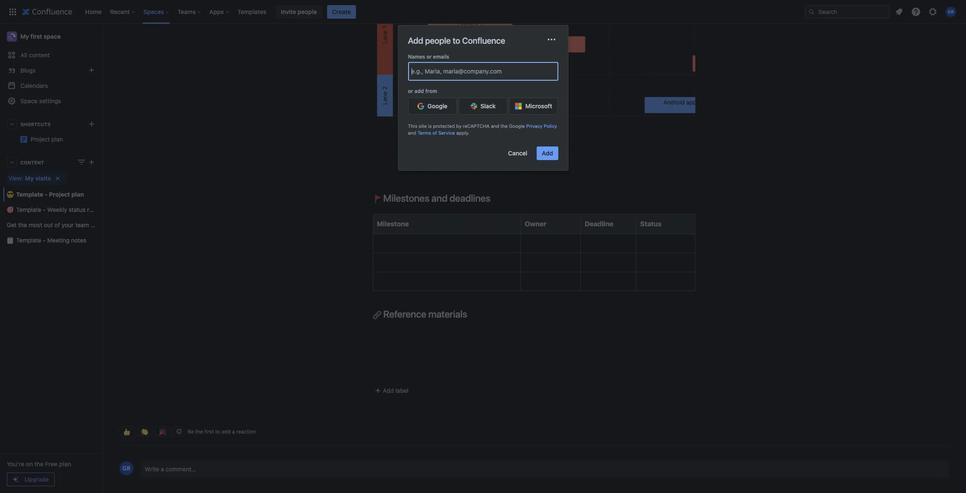Task type: vqa. For each thing, say whether or not it's contained in the screenshot.
Appswitcher Icon list
no



Task type: locate. For each thing, give the bounding box(es) containing it.
1 horizontal spatial or
[[427, 54, 432, 60]]

of inside this site is protected by recaptcha and the google privacy policy and terms of service apply.
[[433, 130, 437, 135]]

get the most out of your team space link
[[3, 217, 107, 233]]

a inside write a comment… button
[[161, 466, 164, 473]]

- left weekly
[[43, 206, 46, 213]]

1 vertical spatial template
[[16, 206, 41, 213]]

my up "all"
[[20, 33, 29, 40]]

0 vertical spatial plan
[[71, 191, 84, 198]]

0 vertical spatial of
[[433, 130, 437, 135]]

1 horizontal spatial people
[[426, 36, 451, 45]]

cancel button
[[503, 146, 533, 160]]

1 horizontal spatial plan
[[71, 191, 84, 198]]

template - weekly status report link
[[3, 202, 104, 217]]

1 horizontal spatial and
[[432, 192, 448, 204]]

settings icon image
[[929, 7, 939, 17]]

0 vertical spatial template
[[16, 191, 43, 198]]

1 horizontal spatial to
[[453, 36, 461, 45]]

add
[[408, 36, 424, 45], [542, 149, 554, 157], [383, 387, 394, 394]]

a
[[232, 428, 235, 435], [161, 466, 164, 473]]

a left reaction
[[232, 428, 235, 435]]

2 vertical spatial template
[[16, 237, 41, 244]]

plan right 'free'
[[59, 460, 71, 468]]

banner
[[0, 0, 967, 24]]

and
[[491, 123, 500, 129], [408, 130, 417, 135], [432, 192, 448, 204]]

1 vertical spatial -
[[43, 206, 46, 213]]

google inside button
[[428, 102, 448, 110]]

of right terms
[[433, 130, 437, 135]]

:notepad_spiral: image
[[7, 237, 14, 244], [7, 237, 14, 244]]

policy
[[544, 123, 558, 129]]

e.g., maria, maria@company.com
[[412, 68, 502, 75]]

1 vertical spatial people
[[426, 36, 451, 45]]

0 vertical spatial and
[[491, 123, 500, 129]]

space settings link
[[3, 93, 99, 109]]

meeting
[[47, 237, 70, 244]]

people for invite
[[298, 8, 317, 15]]

this
[[408, 123, 418, 129]]

visits
[[35, 175, 51, 182]]

global element
[[5, 0, 804, 24]]

spaces button
[[141, 5, 173, 18]]

2 vertical spatial -
[[43, 237, 46, 244]]

- for project
[[45, 191, 48, 198]]

- left meeting
[[43, 237, 46, 244]]

0 horizontal spatial plan
[[59, 460, 71, 468]]

add down policy
[[542, 149, 554, 157]]

template - project plan image
[[20, 136, 27, 143]]

0 horizontal spatial first
[[31, 33, 42, 40]]

calendars link
[[3, 78, 99, 93]]

project
[[49, 191, 70, 198]]

1 horizontal spatial google
[[510, 123, 525, 129]]

template up 'most'
[[16, 206, 41, 213]]

a right write
[[161, 466, 164, 473]]

google inside this site is protected by recaptcha and the google privacy policy and terms of service apply.
[[510, 123, 525, 129]]

e.g.,
[[412, 68, 424, 75]]

2 vertical spatial add
[[383, 387, 394, 394]]

template
[[16, 191, 43, 198], [16, 206, 41, 213], [16, 237, 41, 244]]

add left reaction
[[222, 428, 231, 435]]

space element
[[0, 24, 107, 493]]

1 vertical spatial and
[[408, 130, 417, 135]]

add button
[[537, 146, 559, 160]]

and down this
[[408, 130, 417, 135]]

0 horizontal spatial to
[[216, 428, 220, 435]]

search image
[[809, 8, 816, 15]]

add inside button
[[542, 149, 554, 157]]

create a blog image
[[87, 65, 97, 75]]

0 vertical spatial people
[[298, 8, 317, 15]]

- left the project at the left of the page
[[45, 191, 48, 198]]

upgrade button
[[7, 473, 54, 486]]

my
[[20, 33, 29, 40], [25, 175, 34, 182]]

to
[[453, 36, 461, 45], [216, 428, 220, 435]]

of
[[433, 130, 437, 135], [55, 221, 60, 228]]

0 horizontal spatial people
[[298, 8, 317, 15]]

1 vertical spatial a
[[161, 466, 164, 473]]

plan
[[71, 191, 84, 198], [59, 460, 71, 468]]

clear view image
[[53, 173, 63, 183]]

add up 'names'
[[408, 36, 424, 45]]

template for template - project plan
[[16, 191, 43, 198]]

or down add people to confluence text box
[[408, 88, 414, 94]]

weekly
[[47, 206, 67, 213]]

Search field
[[806, 5, 891, 18]]

people up emails
[[426, 36, 451, 45]]

templates link
[[235, 5, 269, 18]]

home link
[[83, 5, 104, 18]]

0 vertical spatial to
[[453, 36, 461, 45]]

more image
[[547, 34, 557, 45]]

3 template from the top
[[16, 237, 41, 244]]

the
[[501, 123, 508, 129], [18, 221, 27, 228], [195, 428, 203, 435], [34, 460, 44, 468]]

1 vertical spatial add
[[222, 428, 231, 435]]

be
[[188, 428, 194, 435]]

:link: image
[[373, 311, 382, 319], [373, 311, 382, 319]]

0 horizontal spatial or
[[408, 88, 414, 94]]

0 vertical spatial first
[[31, 33, 42, 40]]

invite
[[281, 8, 296, 15]]

banner containing home
[[0, 0, 967, 24]]

owner
[[525, 220, 547, 228]]

1 horizontal spatial space
[[91, 221, 107, 228]]

1 vertical spatial to
[[216, 428, 220, 435]]

names
[[408, 54, 426, 60]]

to right "be"
[[216, 428, 220, 435]]

0 vertical spatial -
[[45, 191, 48, 198]]

terms of service link
[[418, 130, 455, 135]]

add for add people to confluence
[[408, 36, 424, 45]]

the right "be"
[[195, 428, 203, 435]]

you're
[[7, 460, 24, 468]]

0 horizontal spatial of
[[55, 221, 60, 228]]

my first space link
[[3, 28, 99, 45]]

team
[[75, 221, 89, 228]]

of inside get the most out of your team space link
[[55, 221, 60, 228]]

first up all content
[[31, 33, 42, 40]]

-
[[45, 191, 48, 198], [43, 206, 46, 213], [43, 237, 46, 244]]

people inside the invite people button
[[298, 8, 317, 15]]

add people to confluence
[[408, 36, 506, 45]]

template for template - weekly status report
[[16, 206, 41, 213]]

people
[[298, 8, 317, 15], [426, 36, 451, 45]]

add
[[415, 88, 424, 94], [222, 428, 231, 435]]

1 template from the top
[[16, 191, 43, 198]]

0 vertical spatial add
[[408, 36, 424, 45]]

or
[[427, 54, 432, 60], [408, 88, 414, 94]]

create link
[[327, 5, 356, 18]]

1 horizontal spatial first
[[205, 428, 214, 435]]

1 horizontal spatial add
[[408, 36, 424, 45]]

1 horizontal spatial of
[[433, 130, 437, 135]]

reference materials
[[382, 308, 468, 320]]

1 vertical spatial plan
[[59, 460, 71, 468]]

content button
[[3, 155, 99, 170]]

0 horizontal spatial google
[[428, 102, 448, 110]]

0 vertical spatial my
[[20, 33, 29, 40]]

google
[[428, 102, 448, 110], [510, 123, 525, 129]]

2 horizontal spatial and
[[491, 123, 500, 129]]

0 vertical spatial google
[[428, 102, 448, 110]]

first
[[31, 33, 42, 40], [205, 428, 214, 435]]

privacy
[[527, 123, 543, 129]]

add left the from
[[415, 88, 424, 94]]

0 horizontal spatial and
[[408, 130, 417, 135]]

1 horizontal spatial a
[[232, 428, 235, 435]]

google left privacy
[[510, 123, 525, 129]]

1 vertical spatial space
[[91, 221, 107, 228]]

template down the view: my visits
[[16, 191, 43, 198]]

names or emails
[[408, 54, 450, 60]]

Names or emails text field
[[412, 67, 413, 76]]

1 vertical spatial of
[[55, 221, 60, 228]]

confluence image
[[22, 7, 72, 17], [22, 7, 72, 17]]

1 vertical spatial google
[[510, 123, 525, 129]]

blogs link
[[3, 63, 99, 78]]

apply.
[[457, 130, 470, 135]]

- inside 'link'
[[45, 191, 48, 198]]

to left the confluence
[[453, 36, 461, 45]]

my right view:
[[25, 175, 34, 182]]

1 vertical spatial add
[[542, 149, 554, 157]]

template down 'most'
[[16, 237, 41, 244]]

:tada: image
[[159, 428, 166, 435], [159, 428, 166, 435]]

:dart: image
[[7, 206, 14, 213], [7, 206, 14, 213]]

1 horizontal spatial add
[[415, 88, 424, 94]]

notes
[[71, 237, 86, 244]]

privacy policy link
[[527, 123, 558, 129]]

be the first to add a reaction
[[188, 428, 256, 435]]

0 horizontal spatial space
[[44, 33, 61, 40]]

:triangular_flag_on_post: image
[[373, 195, 382, 203]]

and right recaptcha
[[491, 123, 500, 129]]

people right invite
[[298, 8, 317, 15]]

template inside 'link'
[[16, 191, 43, 198]]

premium image
[[12, 476, 19, 483]]

my first space
[[20, 33, 61, 40]]

site
[[419, 123, 427, 129]]

space down report
[[91, 221, 107, 228]]

or left emails
[[427, 54, 432, 60]]

- for weekly
[[43, 206, 46, 213]]

:clap: image
[[141, 428, 148, 435], [141, 428, 148, 435]]

first right "be"
[[205, 428, 214, 435]]

2 horizontal spatial add
[[542, 149, 554, 157]]

create a page image
[[87, 157, 97, 167]]

the right recaptcha
[[501, 123, 508, 129]]

plan up status
[[71, 191, 84, 198]]

slack
[[481, 102, 496, 110]]

and left the deadlines
[[432, 192, 448, 204]]

google down the from
[[428, 102, 448, 110]]

:sunglasses: image
[[7, 191, 14, 198], [7, 191, 14, 198]]

emails
[[434, 54, 450, 60]]

people for add
[[426, 36, 451, 45]]

of right out
[[55, 221, 60, 228]]

space
[[44, 33, 61, 40], [91, 221, 107, 228]]

0 vertical spatial space
[[44, 33, 61, 40]]

add for add
[[542, 149, 554, 157]]

your
[[62, 221, 74, 228]]

0 vertical spatial a
[[232, 428, 235, 435]]

space up the all content link
[[44, 33, 61, 40]]

2 template from the top
[[16, 206, 41, 213]]

add left label
[[383, 387, 394, 394]]

view: my visits
[[8, 175, 51, 182]]

0 horizontal spatial a
[[161, 466, 164, 473]]

0 horizontal spatial add
[[383, 387, 394, 394]]



Task type: describe. For each thing, give the bounding box(es) containing it.
apps
[[210, 8, 224, 15]]

most
[[29, 221, 42, 228]]

add for add label
[[383, 387, 394, 394]]

all
[[20, 51, 27, 59]]

all content link
[[3, 48, 99, 63]]

service
[[439, 130, 455, 135]]

microsoft
[[526, 102, 553, 110]]

you're on the free plan
[[7, 460, 71, 468]]

the inside this site is protected by recaptcha and the google privacy policy and terms of service apply.
[[501, 123, 508, 129]]

add label
[[383, 387, 409, 394]]

write
[[145, 466, 159, 473]]

label
[[396, 387, 409, 394]]

get
[[7, 221, 17, 228]]

from
[[426, 88, 437, 94]]

deadlines
[[450, 192, 491, 204]]

the right the on
[[34, 460, 44, 468]]

space
[[20, 97, 37, 104]]

template - project plan link
[[3, 187, 99, 202]]

slack button
[[459, 98, 508, 115]]

:thumbsup: image
[[124, 428, 130, 435]]

plan inside 'link'
[[71, 191, 84, 198]]

content
[[20, 159, 44, 165]]

cancel
[[509, 149, 528, 157]]

view:
[[8, 175, 23, 182]]

invite people button
[[276, 5, 322, 18]]

calendars
[[20, 82, 48, 89]]

this site is protected by recaptcha and the google privacy policy and terms of service apply.
[[408, 123, 558, 135]]

recaptcha
[[463, 123, 490, 129]]

maria@company.com
[[444, 68, 502, 75]]

- for meeting
[[43, 237, 46, 244]]

template for template - meeting notes
[[16, 237, 41, 244]]

:triangular_flag_on_post: image
[[373, 195, 382, 203]]

materials
[[429, 308, 468, 320]]

settings
[[39, 97, 61, 104]]

all content
[[20, 51, 50, 59]]

shortcuts button
[[3, 116, 99, 132]]

blogs
[[20, 67, 36, 74]]

home
[[85, 8, 102, 15]]

status
[[69, 206, 86, 213]]

terms
[[418, 130, 432, 135]]

1 vertical spatial my
[[25, 175, 34, 182]]

deadline
[[585, 220, 614, 228]]

1 vertical spatial first
[[205, 428, 214, 435]]

first inside space element
[[31, 33, 42, 40]]

protected
[[433, 123, 455, 129]]

maria,
[[425, 68, 442, 75]]

report
[[87, 206, 104, 213]]

status
[[641, 220, 662, 228]]

on
[[26, 460, 33, 468]]

create
[[332, 8, 351, 15]]

milestone
[[377, 220, 409, 228]]

out
[[44, 221, 53, 228]]

shortcuts
[[20, 121, 51, 127]]

or add from
[[408, 88, 437, 94]]

free
[[45, 460, 58, 468]]

0 vertical spatial add
[[415, 88, 424, 94]]

microsoft button
[[510, 98, 559, 115]]

comment…
[[166, 466, 196, 473]]

0 vertical spatial or
[[427, 54, 432, 60]]

get the most out of your team space
[[7, 221, 107, 228]]

1 vertical spatial or
[[408, 88, 414, 94]]

:thumbsup: image
[[124, 428, 130, 435]]

reaction
[[237, 428, 256, 435]]

invite people
[[281, 8, 317, 15]]

by
[[457, 123, 462, 129]]

write a comment…
[[145, 466, 196, 473]]

google button
[[408, 98, 457, 115]]

the right get
[[18, 221, 27, 228]]

write a comment… button
[[141, 461, 950, 478]]

2 vertical spatial and
[[432, 192, 448, 204]]

apps button
[[207, 5, 233, 18]]

confluence
[[463, 36, 506, 45]]

0 horizontal spatial add
[[222, 428, 231, 435]]

template - meeting notes link
[[3, 233, 99, 248]]

spaces
[[143, 8, 164, 15]]

template - weekly status report
[[16, 206, 104, 213]]

milestones and deadlines
[[382, 192, 491, 204]]

template - meeting notes
[[16, 237, 86, 244]]

template - project plan
[[16, 191, 84, 198]]

is
[[428, 123, 432, 129]]



